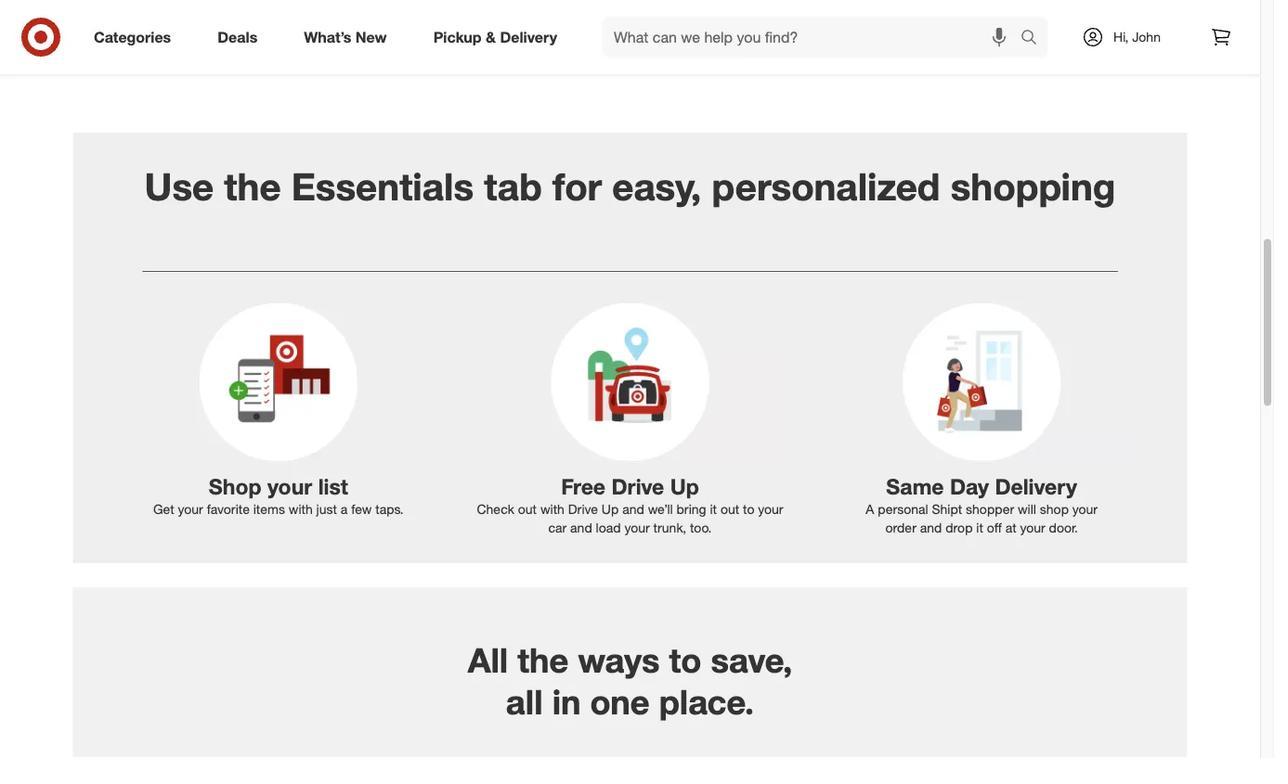 Task type: describe. For each thing, give the bounding box(es) containing it.
tab
[[484, 164, 542, 210]]

favorite
[[207, 502, 250, 518]]

your right load
[[624, 521, 650, 537]]

categories
[[94, 28, 171, 46]]

scan the qr code to download on the app store image
[[117, 0, 615, 92]]

essentials
[[291, 164, 474, 210]]

shop
[[1040, 502, 1069, 518]]

your up door.
[[1072, 502, 1098, 518]]

What can we help you find? suggestions appear below search field
[[603, 17, 1025, 58]]

categories link
[[78, 17, 194, 58]]

the for all
[[517, 641, 569, 682]]

one
[[590, 683, 650, 724]]

0 horizontal spatial drive
[[568, 502, 598, 518]]

place.
[[659, 683, 754, 724]]

to inside all the ways to save, all in one place.
[[669, 641, 701, 682]]

items
[[253, 502, 285, 518]]

search
[[1012, 30, 1057, 48]]

use the essentials tab for easy, personalized shopping
[[144, 164, 1116, 210]]

hi,
[[1113, 29, 1129, 45]]

ways
[[578, 641, 660, 682]]

1 horizontal spatial and
[[622, 502, 644, 518]]

bring
[[676, 502, 706, 518]]

the for use
[[224, 164, 281, 210]]

we'll
[[648, 502, 673, 518]]

search button
[[1012, 17, 1057, 61]]

check
[[477, 502, 514, 518]]

your right "get"
[[178, 502, 203, 518]]

shipt
[[932, 502, 962, 518]]

delivery for day
[[995, 474, 1077, 500]]

what's
[[304, 28, 351, 46]]

0 horizontal spatial and
[[570, 521, 592, 537]]

pickup
[[433, 28, 482, 46]]

personalized
[[712, 164, 940, 210]]

get
[[153, 502, 174, 518]]

deals link
[[202, 17, 281, 58]]

hi, john
[[1113, 29, 1161, 45]]

list
[[318, 474, 348, 500]]

your right the 'bring'
[[758, 502, 783, 518]]

all the ways to save, all in one place.
[[468, 641, 792, 724]]

use
[[144, 164, 214, 210]]

your up items
[[267, 474, 312, 500]]

1 vertical spatial up
[[602, 502, 619, 518]]

load
[[596, 521, 621, 537]]

for
[[552, 164, 602, 210]]

your down will
[[1020, 521, 1045, 537]]

just
[[316, 502, 337, 518]]

all
[[506, 683, 543, 724]]

shopper
[[966, 502, 1014, 518]]



Task type: vqa. For each thing, say whether or not it's contained in the screenshot.
the it within the Same Day Delivery A personal Shipt shopper will shop your order and drop it off at your door.
yes



Task type: locate. For each thing, give the bounding box(es) containing it.
out right check
[[518, 502, 537, 518]]

2 horizontal spatial and
[[920, 521, 942, 537]]

up up the 'bring'
[[670, 474, 699, 500]]

0 vertical spatial drive
[[611, 474, 664, 500]]

the
[[224, 164, 281, 210], [517, 641, 569, 682]]

shop your list get your favorite items with just a few taps.
[[153, 474, 404, 518]]

it left off
[[976, 521, 983, 537]]

drive up we'll
[[611, 474, 664, 500]]

what's new
[[304, 28, 387, 46]]

0 horizontal spatial it
[[710, 502, 717, 518]]

off
[[987, 521, 1002, 537]]

day
[[950, 474, 989, 500]]

the right use
[[224, 164, 281, 210]]

with
[[289, 502, 313, 518], [540, 502, 564, 518]]

drive
[[611, 474, 664, 500], [568, 502, 598, 518]]

1 horizontal spatial with
[[540, 502, 564, 518]]

to right the 'bring'
[[743, 502, 754, 518]]

delivery
[[500, 28, 557, 46], [995, 474, 1077, 500]]

few
[[351, 502, 372, 518]]

new
[[356, 28, 387, 46]]

the inside all the ways to save, all in one place.
[[517, 641, 569, 682]]

it inside free drive up check out with drive up and we'll bring it out to your car and load your trunk, too.
[[710, 502, 717, 518]]

up up load
[[602, 502, 619, 518]]

up
[[670, 474, 699, 500], [602, 502, 619, 518]]

with up car
[[540, 502, 564, 518]]

delivery inside same day delivery a personal shipt shopper will shop your order and drop it off at your door.
[[995, 474, 1077, 500]]

what's new link
[[288, 17, 410, 58]]

1 vertical spatial the
[[517, 641, 569, 682]]

it right the 'bring'
[[710, 502, 717, 518]]

0 vertical spatial up
[[670, 474, 699, 500]]

0 horizontal spatial up
[[602, 502, 619, 518]]

delivery inside "link"
[[500, 28, 557, 46]]

taps.
[[375, 502, 404, 518]]

delivery for &
[[500, 28, 557, 46]]

1 horizontal spatial out
[[721, 502, 739, 518]]

car
[[548, 521, 567, 537]]

shopping
[[951, 164, 1116, 210]]

drive down the free
[[568, 502, 598, 518]]

1 vertical spatial to
[[669, 641, 701, 682]]

out
[[518, 502, 537, 518], [721, 502, 739, 518]]

same
[[886, 474, 944, 500]]

1 horizontal spatial drive
[[611, 474, 664, 500]]

and
[[622, 502, 644, 518], [570, 521, 592, 537], [920, 521, 942, 537]]

all
[[468, 641, 508, 682]]

door.
[[1049, 521, 1078, 537]]

in
[[552, 683, 581, 724]]

2 out from the left
[[721, 502, 739, 518]]

out right the 'bring'
[[721, 502, 739, 518]]

free drive up check out with drive up and we'll bring it out to your car and load your trunk, too.
[[477, 474, 783, 537]]

will
[[1018, 502, 1036, 518]]

1 out from the left
[[518, 502, 537, 518]]

0 vertical spatial the
[[224, 164, 281, 210]]

1 horizontal spatial delivery
[[995, 474, 1077, 500]]

with left just on the left bottom
[[289, 502, 313, 518]]

and inside same day delivery a personal shipt shopper will shop your order and drop it off at your door.
[[920, 521, 942, 537]]

a
[[341, 502, 348, 518]]

0 vertical spatial delivery
[[500, 28, 557, 46]]

drop
[[946, 521, 973, 537]]

a
[[866, 502, 874, 518]]

deals
[[217, 28, 257, 46]]

1 vertical spatial delivery
[[995, 474, 1077, 500]]

shop
[[209, 474, 261, 500]]

free
[[561, 474, 605, 500]]

1 horizontal spatial to
[[743, 502, 754, 518]]

scan the qr code to get it on google play image
[[645, 0, 1143, 92]]

to
[[743, 502, 754, 518], [669, 641, 701, 682]]

with inside shop your list get your favorite items with just a few taps.
[[289, 502, 313, 518]]

and right car
[[570, 521, 592, 537]]

it inside same day delivery a personal shipt shopper will shop your order and drop it off at your door.
[[976, 521, 983, 537]]

personal
[[878, 502, 928, 518]]

&
[[486, 28, 496, 46]]

2 with from the left
[[540, 502, 564, 518]]

1 with from the left
[[289, 502, 313, 518]]

same day delivery a personal shipt shopper will shop your order and drop it off at your door.
[[866, 474, 1098, 537]]

save,
[[711, 641, 792, 682]]

1 horizontal spatial the
[[517, 641, 569, 682]]

it
[[710, 502, 717, 518], [976, 521, 983, 537]]

0 vertical spatial it
[[710, 502, 717, 518]]

at
[[1005, 521, 1016, 537]]

john
[[1132, 29, 1161, 45]]

with inside free drive up check out with drive up and we'll bring it out to your car and load your trunk, too.
[[540, 502, 564, 518]]

delivery right '&'
[[500, 28, 557, 46]]

0 horizontal spatial out
[[518, 502, 537, 518]]

and down shipt
[[920, 521, 942, 537]]

order
[[885, 521, 916, 537]]

0 vertical spatial to
[[743, 502, 754, 518]]

1 vertical spatial it
[[976, 521, 983, 537]]

0 horizontal spatial delivery
[[500, 28, 557, 46]]

your
[[267, 474, 312, 500], [178, 502, 203, 518], [758, 502, 783, 518], [1072, 502, 1098, 518], [624, 521, 650, 537], [1020, 521, 1045, 537]]

to up "place."
[[669, 641, 701, 682]]

to inside free drive up check out with drive up and we'll bring it out to your car and load your trunk, too.
[[743, 502, 754, 518]]

trunk,
[[653, 521, 686, 537]]

delivery up will
[[995, 474, 1077, 500]]

0 horizontal spatial to
[[669, 641, 701, 682]]

easy,
[[612, 164, 701, 210]]

pickup & delivery
[[433, 28, 557, 46]]

1 horizontal spatial up
[[670, 474, 699, 500]]

1 horizontal spatial it
[[976, 521, 983, 537]]

0 horizontal spatial with
[[289, 502, 313, 518]]

too.
[[690, 521, 712, 537]]

pickup & delivery link
[[418, 17, 580, 58]]

and left we'll
[[622, 502, 644, 518]]

the up the all
[[517, 641, 569, 682]]

1 vertical spatial drive
[[568, 502, 598, 518]]

0 horizontal spatial the
[[224, 164, 281, 210]]



